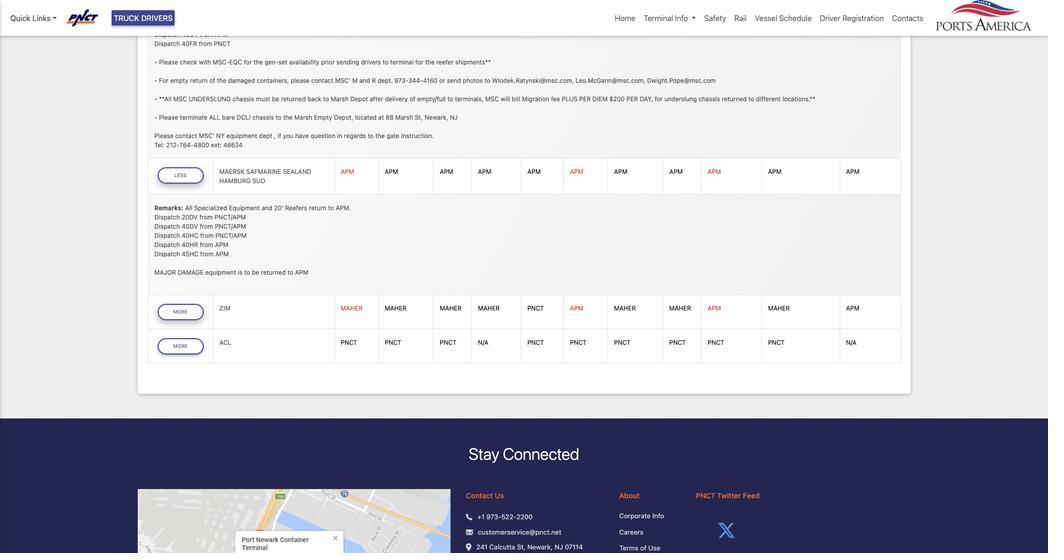 Task type: locate. For each thing, give the bounding box(es) containing it.
2 40hc from the top
[[182, 232, 199, 240]]

marsh right 88 on the left top of the page
[[395, 113, 413, 121]]

0 vertical spatial more button
[[157, 304, 204, 321]]

for right eqc on the left top of the page
[[244, 58, 252, 66]]

for right day,
[[655, 95, 663, 103]]

chassis right underslung
[[699, 95, 720, 103]]

of up underslung
[[209, 77, 215, 84]]

home link
[[611, 8, 640, 28]]

3 • from the top
[[154, 95, 157, 103]]

be right is
[[252, 269, 259, 276]]

0 vertical spatial 40hc
[[182, 3, 199, 11]]

equipment left is
[[205, 269, 236, 276]]

2 horizontal spatial of
[[640, 544, 647, 553]]

1 40hc from the top
[[182, 3, 199, 11]]

0 horizontal spatial st,
[[415, 113, 423, 121]]

40hr down the 40dv
[[182, 241, 198, 249]]

us
[[495, 492, 504, 500]]

0 horizontal spatial msc
[[173, 95, 187, 103]]

all
[[209, 113, 220, 121]]

instruction.
[[401, 132, 434, 140]]

apm inside dispatch 40hc from pnct/apm/marsh dispatch 40hr from pnct/marsh dispatch 45hc from pnct/apm dispatch 40ot from apm dispatch 40fr from pnct
[[215, 31, 228, 38]]

• left **all
[[154, 95, 157, 103]]

2 maher from the left
[[385, 305, 407, 313]]

more for acl
[[173, 343, 188, 349]]

1 40hr from the top
[[182, 12, 198, 20]]

0 horizontal spatial return
[[190, 77, 208, 84]]

1 horizontal spatial msc
[[485, 95, 499, 103]]

regards
[[344, 132, 366, 140]]

empty
[[314, 113, 332, 121]]

info right terminal
[[675, 13, 688, 23]]

973- right +1
[[487, 513, 501, 521]]

0 horizontal spatial 973-
[[395, 77, 408, 84]]

0 vertical spatial contact
[[311, 77, 333, 84]]

40hc down the 40dv
[[182, 232, 199, 240]]

st, down customerservice@pnct.net "link"
[[517, 543, 526, 552]]

40hr inside remarks: all specialized equipment and 20' reefers return to apm. dispatch 20dv from pnct/apm dispatch 40dv from pnct/apm dispatch 40hc from pnct/apm dispatch 40hr from apm dispatch 45hc from apm
[[182, 241, 198, 249]]

newark, down empty/full
[[425, 113, 448, 121]]

equipment up 46624 at left top
[[227, 132, 257, 140]]

return
[[190, 77, 208, 84], [309, 204, 327, 212]]

0 vertical spatial 40hr
[[182, 12, 198, 20]]

return down with
[[190, 77, 208, 84]]

1 maher from the left
[[341, 305, 363, 313]]

3 dispatch from the top
[[154, 21, 180, 29]]

calcutta
[[489, 543, 515, 552]]

please
[[291, 77, 310, 84]]

st, up instruction.
[[415, 113, 423, 121]]

40hc inside remarks: all specialized equipment and 20' reefers return to apm. dispatch 20dv from pnct/apm dispatch 40dv from pnct/apm dispatch 40hc from pnct/apm dispatch 40hr from apm dispatch 45hc from apm
[[182, 232, 199, 240]]

0 vertical spatial more
[[173, 309, 188, 315]]

0 horizontal spatial for
[[244, 58, 252, 66]]

1 vertical spatial please
[[159, 113, 178, 121]]

to inside 'please contact msc' ny equipment dept , if you have question in regards to the gate instruction. tel: 212-764-4800 ext: 46624'
[[368, 132, 374, 140]]

and inside remarks: all specialized equipment and 20' reefers return to apm. dispatch 20dv from pnct/apm dispatch 40dv from pnct/apm dispatch 40hc from pnct/apm dispatch 40hr from apm dispatch 45hc from apm
[[262, 204, 272, 212]]

links
[[32, 13, 51, 23]]

return inside remarks: all specialized equipment and 20' reefers return to apm. dispatch 20dv from pnct/apm dispatch 40dv from pnct/apm dispatch 40hc from pnct/apm dispatch 40hr from apm dispatch 45hc from apm
[[309, 204, 327, 212]]

1 vertical spatial contact
[[175, 132, 197, 140]]

2 more button from the top
[[157, 338, 204, 355]]

2 msc from the left
[[485, 95, 499, 103]]

bill
[[512, 95, 520, 103]]

45hc up 40ot at the left top of page
[[182, 21, 198, 29]]

msc' up 4800
[[199, 132, 214, 140]]

with
[[199, 58, 211, 66]]

0 vertical spatial st,
[[415, 113, 423, 121]]

msc' left m
[[335, 77, 351, 84]]

• left the for
[[154, 77, 157, 84]]

please down **all
[[159, 113, 178, 121]]

0 vertical spatial newark,
[[425, 113, 448, 121]]

less button
[[157, 168, 204, 184]]

pnct/apm/marsh
[[215, 3, 271, 11]]

plus
[[562, 95, 578, 103]]

diem
[[593, 95, 608, 103]]

for right terminal
[[416, 58, 424, 66]]

ext:
[[211, 141, 222, 149]]

1 vertical spatial of
[[410, 95, 415, 103]]

apm.
[[336, 204, 351, 212]]

0 horizontal spatial msc'
[[199, 132, 214, 140]]

pnct inside dispatch 40hc from pnct/apm/marsh dispatch 40hr from pnct/marsh dispatch 45hc from pnct/apm dispatch 40ot from apm dispatch 40fr from pnct
[[214, 40, 231, 47]]

st,
[[415, 113, 423, 121], [517, 543, 526, 552]]

2 more from the top
[[173, 343, 188, 349]]

be right must
[[272, 95, 279, 103]]

gen-
[[265, 58, 279, 66]]

underslung
[[189, 95, 231, 103]]

4 • from the top
[[154, 113, 157, 121]]

0 vertical spatial nj
[[450, 113, 458, 121]]

damaged
[[228, 77, 255, 84]]

terminal
[[390, 58, 414, 66]]

2 vertical spatial please
[[154, 132, 173, 140]]

twitter
[[717, 492, 741, 500]]

and left 20'
[[262, 204, 272, 212]]

1 vertical spatial 40hc
[[182, 232, 199, 240]]

contact up 764-
[[175, 132, 197, 140]]

20dv
[[182, 213, 198, 221]]

40hc inside dispatch 40hc from pnct/apm/marsh dispatch 40hr from pnct/marsh dispatch 45hc from pnct/apm dispatch 40ot from apm dispatch 40fr from pnct
[[182, 3, 199, 11]]

empty
[[170, 77, 188, 84]]

the left gate
[[376, 132, 385, 140]]

1 horizontal spatial for
[[416, 58, 424, 66]]

7 dispatch from the top
[[154, 223, 180, 230]]

0 vertical spatial 973-
[[395, 77, 408, 84]]

drivers
[[361, 58, 381, 66]]

maher
[[341, 305, 363, 313], [385, 305, 407, 313], [440, 305, 462, 313], [478, 305, 500, 313], [614, 305, 636, 313], [669, 305, 691, 313], [768, 305, 790, 313]]

1 vertical spatial nj
[[555, 543, 563, 552]]

the
[[254, 58, 263, 66], [425, 58, 435, 66], [217, 77, 226, 84], [283, 113, 293, 121], [376, 132, 385, 140]]

return right reefers
[[309, 204, 327, 212]]

1 45hc from the top
[[182, 21, 198, 29]]

0 horizontal spatial and
[[262, 204, 272, 212]]

please up the for
[[159, 58, 178, 66]]

1 horizontal spatial return
[[309, 204, 327, 212]]

zim
[[219, 305, 231, 313]]

msc left will
[[485, 95, 499, 103]]

per left diem
[[579, 95, 591, 103]]

0 horizontal spatial per
[[579, 95, 591, 103]]

msc'
[[335, 77, 351, 84], [199, 132, 214, 140]]

0 horizontal spatial contact
[[175, 132, 197, 140]]

• left check
[[154, 58, 157, 66]]

chassis down must
[[252, 113, 274, 121]]

1 horizontal spatial 973-
[[487, 513, 501, 521]]

per left day,
[[627, 95, 638, 103]]

2 45hc from the top
[[182, 250, 198, 258]]

1 more from the top
[[173, 309, 188, 315]]

0 horizontal spatial of
[[209, 77, 215, 84]]

please up tel:
[[154, 132, 173, 140]]

344-
[[408, 77, 423, 84]]

of left use
[[640, 544, 647, 553]]

dept
[[259, 132, 272, 140]]

0 vertical spatial 45hc
[[182, 21, 198, 29]]

returned right is
[[261, 269, 286, 276]]

• please terminate all bare dcli chassis to the marsh empty depot, located at 88 marsh st, newark, nj
[[154, 113, 458, 121]]

please for check
[[159, 58, 178, 66]]

more left acl
[[173, 343, 188, 349]]

0 vertical spatial please
[[159, 58, 178, 66]]

2 40hr from the top
[[182, 241, 198, 249]]

dcli
[[237, 113, 251, 121]]

4 dispatch from the top
[[154, 31, 180, 38]]

• for •  for empty return of the damaged containers, please contact msc' m and r dept. 973-344-4160 or send photos  to wlodek.ratynski@msc.com, leo.mcgann@msc.com, dwight.pope@msc.com
[[154, 77, 157, 84]]

• up tel:
[[154, 113, 157, 121]]

0 vertical spatial info
[[675, 13, 688, 23]]

registration
[[843, 13, 884, 23]]

1 vertical spatial 40hr
[[182, 241, 198, 249]]

damage
[[178, 269, 204, 276]]

dispatch
[[154, 3, 180, 11], [154, 12, 180, 20], [154, 21, 180, 29], [154, 31, 180, 38], [154, 40, 180, 47], [154, 213, 180, 221], [154, 223, 180, 230], [154, 232, 180, 240], [154, 241, 180, 249], [154, 250, 180, 258]]

contact
[[466, 492, 493, 500]]

question
[[311, 132, 336, 140]]

pnct/apm
[[215, 21, 247, 29], [215, 213, 246, 221], [215, 223, 246, 230], [215, 232, 247, 240]]

remarks:
[[154, 204, 183, 212]]

contact inside 'please contact msc' ny equipment dept , if you have question in regards to the gate instruction. tel: 212-764-4800 ext: 46624'
[[175, 132, 197, 140]]

88
[[386, 113, 394, 121]]

prior
[[321, 58, 335, 66]]

5 maher from the left
[[614, 305, 636, 313]]

4800
[[194, 141, 209, 149]]

marsh up have
[[294, 113, 312, 121]]

1 vertical spatial st,
[[517, 543, 526, 552]]

1 vertical spatial and
[[262, 204, 272, 212]]

1 horizontal spatial and
[[359, 77, 370, 84]]

newark,
[[425, 113, 448, 121], [528, 543, 553, 552]]

terms
[[619, 544, 639, 553]]

40fr
[[182, 40, 197, 47]]

0 horizontal spatial n/a
[[478, 339, 488, 347]]

1 n/a from the left
[[478, 339, 488, 347]]

more button down damage
[[157, 304, 204, 321]]

6 maher from the left
[[669, 305, 691, 313]]

241
[[476, 543, 488, 552]]

1 vertical spatial return
[[309, 204, 327, 212]]

more button left acl
[[157, 338, 204, 355]]

ny
[[216, 132, 225, 140]]

1 • from the top
[[154, 58, 157, 66]]

eqc
[[229, 58, 242, 66]]

have
[[295, 132, 309, 140]]

info for terminal info
[[675, 13, 688, 23]]

terminal info
[[644, 13, 688, 23]]

8 dispatch from the top
[[154, 232, 180, 240]]

1 horizontal spatial be
[[272, 95, 279, 103]]

973- right the dept.
[[395, 77, 408, 84]]

1 vertical spatial msc'
[[199, 132, 214, 140]]

0 vertical spatial equipment
[[227, 132, 257, 140]]

1 horizontal spatial info
[[675, 13, 688, 23]]

10 dispatch from the top
[[154, 250, 180, 258]]

please
[[159, 58, 178, 66], [159, 113, 178, 121], [154, 132, 173, 140]]

empty/full
[[417, 95, 446, 103]]

quick links
[[10, 13, 51, 23]]

of
[[209, 77, 215, 84], [410, 95, 415, 103], [640, 544, 647, 553]]

marsh up depot,
[[331, 95, 349, 103]]

1 horizontal spatial n/a
[[846, 339, 857, 347]]

1 horizontal spatial per
[[627, 95, 638, 103]]

2 dispatch from the top
[[154, 12, 180, 20]]

msc right **all
[[173, 95, 187, 103]]

45hc up damage
[[182, 250, 198, 258]]

less
[[174, 173, 187, 178]]

info up careers 'link'
[[653, 512, 664, 520]]

info
[[675, 13, 688, 23], [653, 512, 664, 520]]

terms of use
[[619, 544, 661, 553]]

• for • please terminate all bare dcli chassis to the marsh empty depot, located at 88 marsh st, newark, nj
[[154, 113, 157, 121]]

2 horizontal spatial for
[[655, 95, 663, 103]]

of right delivery
[[410, 95, 415, 103]]

1 more button from the top
[[157, 304, 204, 321]]

pnct/marsh
[[215, 12, 255, 20]]

1 vertical spatial newark,
[[528, 543, 553, 552]]

more down damage
[[173, 309, 188, 315]]

returned left different
[[722, 95, 747, 103]]

check
[[180, 58, 197, 66]]

quick links link
[[10, 12, 57, 24]]

0 horizontal spatial info
[[653, 512, 664, 520]]

40hr up 40ot at the left top of page
[[182, 12, 198, 20]]

for
[[244, 58, 252, 66], [416, 58, 424, 66], [655, 95, 663, 103]]

0 vertical spatial msc'
[[335, 77, 351, 84]]

1 vertical spatial more button
[[157, 338, 204, 355]]

40hc up 40ot at the left top of page
[[182, 3, 199, 11]]

•
[[154, 58, 157, 66], [154, 77, 157, 84], [154, 95, 157, 103], [154, 113, 157, 121]]

45hc
[[182, 21, 198, 29], [182, 250, 198, 258]]

dwight.pope@msc.com
[[647, 77, 716, 84]]

0 vertical spatial return
[[190, 77, 208, 84]]

1 vertical spatial be
[[252, 269, 259, 276]]

1 dispatch from the top
[[154, 3, 180, 11]]

and left r
[[359, 77, 370, 84]]

1 horizontal spatial contact
[[311, 77, 333, 84]]

1 horizontal spatial st,
[[517, 543, 526, 552]]

newark, down customerservice@pnct.net "link"
[[528, 543, 553, 552]]

reefer
[[436, 58, 454, 66]]

2 • from the top
[[154, 77, 157, 84]]

contact down "• please check with msc-eqc for the gen-set availability prior sending drivers to terminal for the reefer shipments**"
[[311, 77, 333, 84]]

+1 973-522-2200 link
[[477, 513, 533, 523]]

in
[[337, 132, 342, 140]]

2 horizontal spatial marsh
[[395, 113, 413, 121]]

reefers
[[285, 204, 307, 212]]

1 horizontal spatial nj
[[555, 543, 563, 552]]

1 vertical spatial more
[[173, 343, 188, 349]]

nj left 07114 on the right bottom of the page
[[555, 543, 563, 552]]

2 n/a from the left
[[846, 339, 857, 347]]

1 vertical spatial 45hc
[[182, 250, 198, 258]]

1 per from the left
[[579, 95, 591, 103]]

1 horizontal spatial msc'
[[335, 77, 351, 84]]

bare
[[222, 113, 235, 121]]

nj down "terminals,"
[[450, 113, 458, 121]]

set
[[278, 58, 287, 66]]

more button for acl
[[157, 338, 204, 355]]

+1
[[477, 513, 485, 521]]

home
[[615, 13, 636, 23]]

1 vertical spatial info
[[653, 512, 664, 520]]

customerservice@pnct.net
[[478, 528, 561, 536]]



Task type: describe. For each thing, give the bounding box(es) containing it.
connected
[[503, 444, 579, 464]]

quick
[[10, 13, 30, 23]]

0 vertical spatial be
[[272, 95, 279, 103]]

gate
[[387, 132, 399, 140]]

241 calcutta st, newark, nj 07114
[[476, 543, 583, 552]]

0 vertical spatial of
[[209, 77, 215, 84]]

40ot
[[182, 31, 198, 38]]

msc' inside 'please contact msc' ny equipment dept , if you have question in regards to the gate instruction. tel: 212-764-4800 ext: 46624'
[[199, 132, 214, 140]]

stay
[[469, 444, 499, 464]]

driver registration
[[820, 13, 884, 23]]

vessel
[[755, 13, 777, 23]]

20'
[[274, 204, 283, 212]]

2 vertical spatial of
[[640, 544, 647, 553]]

containers,
[[257, 77, 289, 84]]

9 dispatch from the top
[[154, 241, 180, 249]]

must
[[256, 95, 270, 103]]

sending
[[336, 58, 359, 66]]

send
[[447, 77, 461, 84]]

all
[[185, 204, 192, 212]]

the down msc-
[[217, 77, 226, 84]]

please contact msc' ny equipment dept , if you have question in regards to the gate instruction. tel: 212-764-4800 ext: 46624
[[154, 132, 434, 149]]

• for • **all msc underslung chassis must be returned back to marsh depot after delivery of empty/full to terminals, msc will bill migration fee plus per diem $200 per day, for underslung chassis returned to different locations.**
[[154, 95, 157, 103]]

2 per from the left
[[627, 95, 638, 103]]

more for zim
[[173, 309, 188, 315]]

returned down please
[[281, 95, 306, 103]]

pnct/apm inside dispatch 40hc from pnct/apm/marsh dispatch 40hr from pnct/marsh dispatch 45hc from pnct/apm dispatch 40ot from apm dispatch 40fr from pnct
[[215, 21, 247, 29]]

corporate info
[[619, 512, 664, 520]]

msc-
[[213, 58, 229, 66]]

acl
[[219, 339, 231, 347]]

drivers
[[141, 13, 173, 23]]

about
[[619, 492, 640, 500]]

1 vertical spatial equipment
[[205, 269, 236, 276]]

• for • please check with msc-eqc for the gen-set availability prior sending drivers to terminal for the reefer shipments**
[[154, 58, 157, 66]]

careers
[[619, 528, 644, 536]]

0 horizontal spatial nj
[[450, 113, 458, 121]]

remarks: all specialized equipment and 20' reefers return to apm. dispatch 20dv from pnct/apm dispatch 40dv from pnct/apm dispatch 40hc from pnct/apm dispatch 40hr from apm dispatch 45hc from apm
[[154, 204, 351, 258]]

depot,
[[334, 113, 353, 121]]

40hr inside dispatch 40hc from pnct/apm/marsh dispatch 40hr from pnct/marsh dispatch 45hc from pnct/apm dispatch 40ot from apm dispatch 40fr from pnct
[[182, 12, 198, 20]]

terms of use link
[[619, 544, 681, 554]]

or
[[439, 77, 445, 84]]

corporate info link
[[619, 512, 681, 522]]

truck
[[114, 13, 139, 23]]

careers link
[[619, 528, 681, 538]]

corporate
[[619, 512, 651, 520]]

terminals,
[[455, 95, 484, 103]]

different
[[756, 95, 781, 103]]

chassis up dcli
[[233, 95, 254, 103]]

photos
[[463, 77, 483, 84]]

customerservice@pnct.net link
[[478, 528, 561, 538]]

more button for zim
[[157, 304, 204, 321]]

rail
[[735, 13, 747, 23]]

the left reefer
[[425, 58, 435, 66]]

located
[[355, 113, 377, 121]]

terminal info link
[[640, 8, 700, 28]]

availability
[[289, 58, 319, 66]]

1 horizontal spatial of
[[410, 95, 415, 103]]

the up you
[[283, 113, 293, 121]]

45hc inside remarks: all specialized equipment and 20' reefers return to apm. dispatch 20dv from pnct/apm dispatch 40dv from pnct/apm dispatch 40hc from pnct/apm dispatch 40hr from apm dispatch 45hc from apm
[[182, 250, 198, 258]]

•  for empty return of the damaged containers, please contact msc' m and r dept. 973-344-4160 or send photos  to wlodek.ratynski@msc.com, leo.mcgann@msc.com, dwight.pope@msc.com
[[154, 77, 716, 84]]

is
[[238, 269, 243, 276]]

rail link
[[730, 8, 751, 28]]

r
[[372, 77, 376, 84]]

1 msc from the left
[[173, 95, 187, 103]]

you
[[283, 132, 293, 140]]

back
[[308, 95, 322, 103]]

safety
[[704, 13, 726, 23]]

46624
[[223, 141, 243, 149]]

at
[[378, 113, 384, 121]]

for
[[159, 77, 169, 84]]

vessel schedule link
[[751, 8, 816, 28]]

1 horizontal spatial newark,
[[528, 543, 553, 552]]

dispatch 40hc from pnct/apm/marsh dispatch 40hr from pnct/marsh dispatch 45hc from pnct/apm dispatch 40ot from apm dispatch 40fr from pnct
[[154, 3, 271, 47]]

fee
[[551, 95, 560, 103]]

use
[[648, 544, 661, 553]]

truck drivers
[[114, 13, 173, 23]]

0 horizontal spatial newark,
[[425, 113, 448, 121]]

vessel schedule
[[755, 13, 812, 23]]

1 vertical spatial 973-
[[487, 513, 501, 521]]

info for corporate info
[[653, 512, 664, 520]]

212-
[[166, 141, 179, 149]]

0 vertical spatial and
[[359, 77, 370, 84]]

will
[[501, 95, 510, 103]]

feed
[[743, 492, 760, 500]]

migration
[[522, 95, 549, 103]]

please inside 'please contact msc' ny equipment dept , if you have question in regards to the gate instruction. tel: 212-764-4800 ext: 46624'
[[154, 132, 173, 140]]

0 horizontal spatial be
[[252, 269, 259, 276]]

3 maher from the left
[[440, 305, 462, 313]]

major damage equipment is to be returned to apm
[[154, 269, 308, 276]]

specialized
[[194, 204, 227, 212]]

safety link
[[700, 8, 730, 28]]

truck drivers link
[[112, 10, 175, 26]]

depot
[[350, 95, 368, 103]]

please for terminate
[[159, 113, 178, 121]]

5 dispatch from the top
[[154, 40, 180, 47]]

pnct twitter feed
[[696, 492, 760, 500]]

the inside 'please contact msc' ny equipment dept , if you have question in regards to the gate instruction. tel: 212-764-4800 ext: 46624'
[[376, 132, 385, 140]]

major
[[154, 269, 176, 276]]

1 horizontal spatial marsh
[[331, 95, 349, 103]]

stay connected
[[469, 444, 579, 464]]

6 dispatch from the top
[[154, 213, 180, 221]]

the left gen-
[[254, 58, 263, 66]]

4160
[[423, 77, 438, 84]]

driver
[[820, 13, 841, 23]]

522-
[[501, 513, 517, 521]]

sud
[[252, 177, 265, 185]]

**all
[[159, 95, 172, 103]]

0 horizontal spatial marsh
[[294, 113, 312, 121]]

07114
[[565, 543, 583, 552]]

4 maher from the left
[[478, 305, 500, 313]]

45hc inside dispatch 40hc from pnct/apm/marsh dispatch 40hr from pnct/marsh dispatch 45hc from pnct/apm dispatch 40ot from apm dispatch 40fr from pnct
[[182, 21, 198, 29]]

hamburg
[[219, 177, 251, 185]]

equipment inside 'please contact msc' ny equipment dept , if you have question in regards to the gate instruction. tel: 212-764-4800 ext: 46624'
[[227, 132, 257, 140]]

+1 973-522-2200
[[477, 513, 533, 521]]

to inside remarks: all specialized equipment and 20' reefers return to apm. dispatch 20dv from pnct/apm dispatch 40dv from pnct/apm dispatch 40hc from pnct/apm dispatch 40hr from apm dispatch 45hc from apm
[[328, 204, 334, 212]]

if
[[278, 132, 281, 140]]

$200
[[610, 95, 625, 103]]

7 maher from the left
[[768, 305, 790, 313]]

m
[[352, 77, 358, 84]]

safmarine
[[246, 168, 281, 176]]



Task type: vqa. For each thing, say whether or not it's contained in the screenshot.


